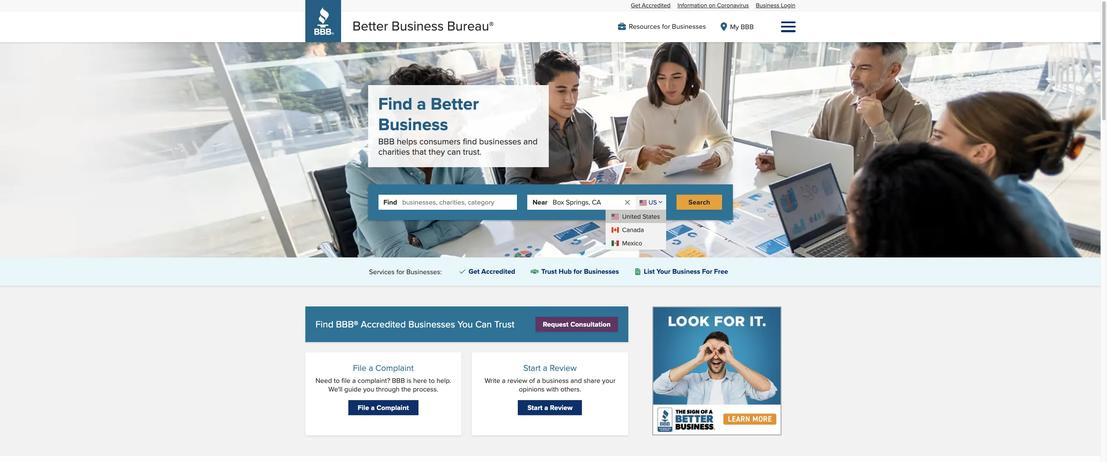 Task type: locate. For each thing, give the bounding box(es) containing it.
request consultation link
[[536, 317, 618, 332]]

trust right can
[[495, 318, 515, 332]]

®
[[490, 18, 494, 32]]

bbb
[[741, 22, 754, 32], [379, 135, 395, 148], [392, 376, 405, 386]]

2 vertical spatial accredited
[[361, 318, 406, 332]]

and inside 'find a better business bbb helps consumers find businesses and charities that they can trust.'
[[524, 135, 538, 148]]

better business bureau ®
[[353, 16, 494, 35]]

information on coronavirus link
[[678, 1, 750, 9]]

1 vertical spatial better
[[431, 91, 479, 117]]

resources for businesses link
[[619, 22, 707, 31]]

complaint?
[[358, 376, 390, 386]]

we'll
[[329, 385, 343, 395]]

1 horizontal spatial businesses
[[584, 267, 619, 277]]

2 horizontal spatial accredited
[[642, 1, 671, 9]]

services
[[369, 267, 395, 277]]

0 vertical spatial review
[[550, 362, 577, 375]]

complaint
[[376, 362, 414, 375], [377, 403, 409, 413]]

others.
[[561, 385, 582, 395]]

with
[[547, 385, 559, 395]]

list box
[[606, 210, 667, 250]]

get accredited link for trust hub for businesses link
[[456, 265, 519, 279]]

find bbb® accredited businesses you can trust
[[316, 318, 515, 332]]

1 vertical spatial bbb
[[379, 135, 395, 148]]

and right businesses
[[524, 135, 538, 148]]

free
[[715, 267, 729, 277]]

bbb inside 'find a better business bbb helps consumers find businesses and charities that they can trust.'
[[379, 135, 395, 148]]

businesses
[[480, 135, 522, 148]]

a right write
[[502, 376, 506, 386]]

1 horizontal spatial get accredited
[[631, 1, 671, 9]]

better
[[353, 16, 388, 35], [431, 91, 479, 117]]

0 horizontal spatial to
[[334, 376, 340, 386]]

1 vertical spatial businesses
[[584, 267, 619, 277]]

start a review write a review of a business and share your opinions with others.
[[485, 362, 616, 395]]

opinions
[[519, 385, 545, 395]]

1 vertical spatial start
[[528, 403, 543, 413]]

1 horizontal spatial to
[[429, 376, 435, 386]]

2 horizontal spatial businesses
[[672, 22, 707, 31]]

0 horizontal spatial businesses
[[409, 318, 455, 332]]

here
[[414, 376, 427, 386]]

0 vertical spatial businesses
[[672, 22, 707, 31]]

review
[[550, 362, 577, 375], [550, 403, 573, 413]]

your
[[657, 267, 671, 277]]

trust left hub on the right
[[542, 267, 557, 277]]

a up helps
[[417, 91, 427, 117]]

file for file a complaint
[[358, 403, 369, 413]]

0 horizontal spatial accredited
[[361, 318, 406, 332]]

2 vertical spatial find
[[316, 318, 334, 332]]

request consultation
[[543, 320, 611, 330]]

0 vertical spatial better
[[353, 16, 388, 35]]

1 horizontal spatial get
[[631, 1, 641, 9]]

the
[[402, 385, 411, 395]]

1 vertical spatial get accredited link
[[456, 265, 519, 279]]

hub
[[559, 267, 572, 277]]

0 vertical spatial bbb
[[741, 22, 754, 32]]

file inside file a complaint need to file a complaint? bbb is here to help. we'll guide you through the process.
[[353, 362, 367, 375]]

0 horizontal spatial trust
[[495, 318, 515, 332]]

get accredited
[[631, 1, 671, 9], [469, 267, 516, 277]]

find
[[463, 135, 477, 148]]

request
[[543, 320, 569, 330]]

1 horizontal spatial and
[[571, 376, 582, 386]]

review
[[508, 376, 528, 386]]

bbb left is
[[392, 376, 405, 386]]

a right 'of'
[[537, 376, 541, 386]]

file
[[353, 362, 367, 375], [358, 403, 369, 413]]

services for businesses:
[[369, 267, 442, 277]]

0 vertical spatial file
[[353, 362, 367, 375]]

trust hub for businesses link
[[528, 265, 623, 279]]

review up business
[[550, 362, 577, 375]]

2 vertical spatial businesses
[[409, 318, 455, 332]]

list your business for free
[[644, 267, 729, 277]]

file
[[342, 376, 351, 386]]

0 vertical spatial start
[[524, 362, 541, 375]]

1 horizontal spatial get accredited link
[[631, 1, 671, 9]]

my bbb
[[731, 22, 754, 32]]

file down the you
[[358, 403, 369, 413]]

a right the file
[[352, 376, 356, 386]]

start up 'of'
[[524, 362, 541, 375]]

find
[[379, 91, 413, 117], [384, 197, 397, 207], [316, 318, 334, 332]]

1 vertical spatial trust
[[495, 318, 515, 332]]

1 vertical spatial and
[[571, 376, 582, 386]]

bbb right my
[[741, 22, 754, 32]]

get accredited link
[[631, 1, 671, 9], [456, 265, 519, 279]]

businesses
[[672, 22, 707, 31], [584, 267, 619, 277], [409, 318, 455, 332]]

canada option
[[606, 224, 667, 237]]

for
[[663, 22, 671, 31], [574, 267, 583, 277], [397, 267, 405, 277]]

start for start a review write a review of a business and share your opinions with others.
[[524, 362, 541, 375]]

review for start a review write a review of a business and share your opinions with others.
[[550, 362, 577, 375]]

review inside start a review write a review of a business and share your opinions with others.
[[550, 362, 577, 375]]

1 vertical spatial get accredited
[[469, 267, 516, 277]]

for right the resources on the right top of page
[[663, 22, 671, 31]]

start down opinions
[[528, 403, 543, 413]]

search
[[689, 198, 711, 208]]

1 vertical spatial accredited
[[482, 267, 516, 277]]

0 vertical spatial trust
[[542, 267, 557, 277]]

trust.
[[463, 146, 482, 158]]

complaint inside file a complaint need to file a complaint? bbb is here to help. we'll guide you through the process.
[[376, 362, 414, 375]]

2 to from the left
[[429, 376, 435, 386]]

businesses down information
[[672, 22, 707, 31]]

through
[[376, 385, 400, 395]]

0 horizontal spatial better
[[353, 16, 388, 35]]

consumers
[[420, 135, 461, 148]]

start
[[524, 362, 541, 375], [528, 403, 543, 413]]

start inside start a review write a review of a business and share your opinions with others.
[[524, 362, 541, 375]]

for right services in the bottom left of the page
[[397, 267, 405, 277]]

0 horizontal spatial get
[[469, 267, 480, 277]]

process.
[[413, 385, 439, 395]]

businesses right hub on the right
[[584, 267, 619, 277]]

0 horizontal spatial get accredited link
[[456, 265, 519, 279]]

list
[[644, 267, 655, 277]]

file for file a complaint need to file a complaint? bbb is here to help. we'll guide you through the process.
[[353, 362, 367, 375]]

a down the you
[[371, 403, 375, 413]]

and
[[524, 135, 538, 148], [571, 376, 582, 386]]

file up "complaint?"
[[353, 362, 367, 375]]

complaint down through
[[377, 403, 409, 413]]

get
[[631, 1, 641, 9], [469, 267, 480, 277]]

that
[[412, 146, 427, 158]]

consultation
[[571, 320, 611, 330]]

bureau
[[447, 16, 490, 35]]

accredited
[[642, 1, 671, 9], [482, 267, 516, 277], [361, 318, 406, 332]]

1 vertical spatial review
[[550, 403, 573, 413]]

0 vertical spatial find
[[379, 91, 413, 117]]

to
[[334, 376, 340, 386], [429, 376, 435, 386]]

to left the file
[[334, 376, 340, 386]]

complaint up is
[[376, 362, 414, 375]]

a
[[417, 91, 427, 117], [369, 362, 373, 375], [543, 362, 548, 375], [352, 376, 356, 386], [502, 376, 506, 386], [537, 376, 541, 386], [371, 403, 375, 413], [545, 403, 549, 413]]

1 vertical spatial file
[[358, 403, 369, 413]]

and for review
[[571, 376, 582, 386]]

1 horizontal spatial better
[[431, 91, 479, 117]]

business
[[756, 1, 780, 9], [392, 16, 444, 35], [379, 112, 448, 137], [673, 267, 701, 277]]

file inside file a complaint link
[[358, 403, 369, 413]]

trust
[[542, 267, 557, 277], [495, 318, 515, 332]]

search button
[[677, 195, 723, 210]]

resources
[[629, 22, 661, 31]]

trust hub for businesses
[[542, 267, 619, 277]]

for right hub on the right
[[574, 267, 583, 277]]

and inside start a review write a review of a business and share your opinions with others.
[[571, 376, 582, 386]]

bbb left helps
[[379, 135, 395, 148]]

0 vertical spatial get accredited link
[[631, 1, 671, 9]]

0 vertical spatial complaint
[[376, 362, 414, 375]]

of
[[530, 376, 535, 386]]

0 vertical spatial get
[[631, 1, 641, 9]]

2 horizontal spatial for
[[663, 22, 671, 31]]

and left the share
[[571, 376, 582, 386]]

0 horizontal spatial get accredited
[[469, 267, 516, 277]]

a inside 'find a better business bbb helps consumers find businesses and charities that they can trust.'
[[417, 91, 427, 117]]

to right here
[[429, 376, 435, 386]]

find inside 'find a better business bbb helps consumers find businesses and charities that they can trust.'
[[379, 91, 413, 117]]

a down with
[[545, 403, 549, 413]]

1 horizontal spatial for
[[574, 267, 583, 277]]

0 horizontal spatial and
[[524, 135, 538, 148]]

find for businesses
[[316, 318, 334, 332]]

0 vertical spatial and
[[524, 135, 538, 148]]

for for businesses
[[663, 22, 671, 31]]

states
[[643, 212, 661, 221]]

find a better business bbb helps consumers find businesses and charities that they can trust.
[[379, 91, 538, 158]]

0 horizontal spatial for
[[397, 267, 405, 277]]

businesses left 'you'
[[409, 318, 455, 332]]

1 vertical spatial complaint
[[377, 403, 409, 413]]

2 vertical spatial bbb
[[392, 376, 405, 386]]

review down with
[[550, 403, 573, 413]]

list your business for free link
[[631, 265, 732, 279]]

review for start a review
[[550, 403, 573, 413]]

information on coronavirus
[[678, 1, 750, 9]]

coronavirus
[[718, 1, 750, 9]]



Task type: vqa. For each thing, say whether or not it's contained in the screenshot.
Review associated with Start a Review Write a review of a business and share your opinions with others.
yes



Task type: describe. For each thing, give the bounding box(es) containing it.
my bbb button
[[720, 22, 754, 32]]

a up "complaint?"
[[369, 362, 373, 375]]

clear search image
[[624, 199, 632, 207]]

0 vertical spatial accredited
[[642, 1, 671, 9]]

united
[[623, 212, 641, 221]]

businesses for find bbb® accredited businesses you can trust
[[409, 318, 455, 332]]

write
[[485, 376, 501, 386]]

business
[[543, 376, 569, 386]]

resources for businesses
[[629, 22, 707, 31]]

canada
[[623, 226, 644, 235]]

start a review link
[[518, 401, 583, 416]]

businesses:
[[407, 267, 442, 277]]

bbb®
[[336, 318, 359, 332]]

complaint for file a complaint
[[377, 403, 409, 413]]

you
[[458, 318, 473, 332]]

they
[[429, 146, 445, 158]]

bbb inside file a complaint need to file a complaint? bbb is here to help. we'll guide you through the process.
[[392, 376, 405, 386]]

united states option
[[606, 210, 667, 224]]

Near field
[[553, 195, 620, 210]]

list box containing united states
[[606, 210, 667, 250]]

Find search field
[[403, 195, 517, 210]]

guide
[[345, 385, 362, 395]]

business login link
[[756, 1, 796, 9]]

mexico option
[[606, 237, 667, 250]]

1 horizontal spatial accredited
[[482, 267, 516, 277]]

get accredited link for information on coronavirus link
[[631, 1, 671, 9]]

business inside 'find a better business bbb helps consumers find businesses and charities that they can trust.'
[[379, 112, 448, 137]]

need
[[316, 376, 332, 386]]

us
[[649, 198, 657, 207]]

1 horizontal spatial trust
[[542, 267, 557, 277]]

better inside 'find a better business bbb helps consumers find businesses and charities that they can trust.'
[[431, 91, 479, 117]]

login
[[782, 1, 796, 9]]

a up business
[[543, 362, 548, 375]]

business login
[[756, 1, 796, 9]]

can
[[448, 146, 461, 158]]

your
[[603, 376, 616, 386]]

start for start a review
[[528, 403, 543, 413]]

1 vertical spatial find
[[384, 197, 397, 207]]

and for better
[[524, 135, 538, 148]]

near
[[533, 197, 548, 207]]

charities
[[379, 146, 410, 158]]

start a review
[[528, 403, 573, 413]]

a inside start a review link
[[545, 403, 549, 413]]

help.
[[437, 376, 452, 386]]

for
[[703, 267, 713, 277]]

you
[[363, 385, 375, 395]]

share
[[584, 376, 601, 386]]

helps
[[397, 135, 417, 148]]

mexico
[[623, 239, 643, 248]]

information
[[678, 1, 708, 9]]

0 vertical spatial get accredited
[[631, 1, 671, 9]]

look for it. the sign of a better business. click to learn more. image
[[653, 307, 782, 436]]

my
[[731, 22, 740, 32]]

complaint for file a complaint need to file a complaint? bbb is here to help. we'll guide you through the process.
[[376, 362, 414, 375]]

file a complaint need to file a complaint? bbb is here to help. we'll guide you through the process.
[[316, 362, 452, 395]]

US field
[[636, 195, 667, 210]]

1 to from the left
[[334, 376, 340, 386]]

united states
[[623, 212, 661, 221]]

a inside file a complaint link
[[371, 403, 375, 413]]

find for business
[[379, 91, 413, 117]]

file a complaint
[[358, 403, 409, 413]]

on
[[709, 1, 716, 9]]

a group of young professionals reviewing sheets of graphs and charts. at the head of the table sits an older man overseeing the meeting. image
[[0, 42, 1101, 258]]

can
[[476, 318, 492, 332]]

file a complaint link
[[349, 401, 419, 416]]

is
[[407, 376, 412, 386]]

businesses for trust hub for businesses
[[584, 267, 619, 277]]

1 vertical spatial get
[[469, 267, 480, 277]]

for for businesses:
[[397, 267, 405, 277]]



